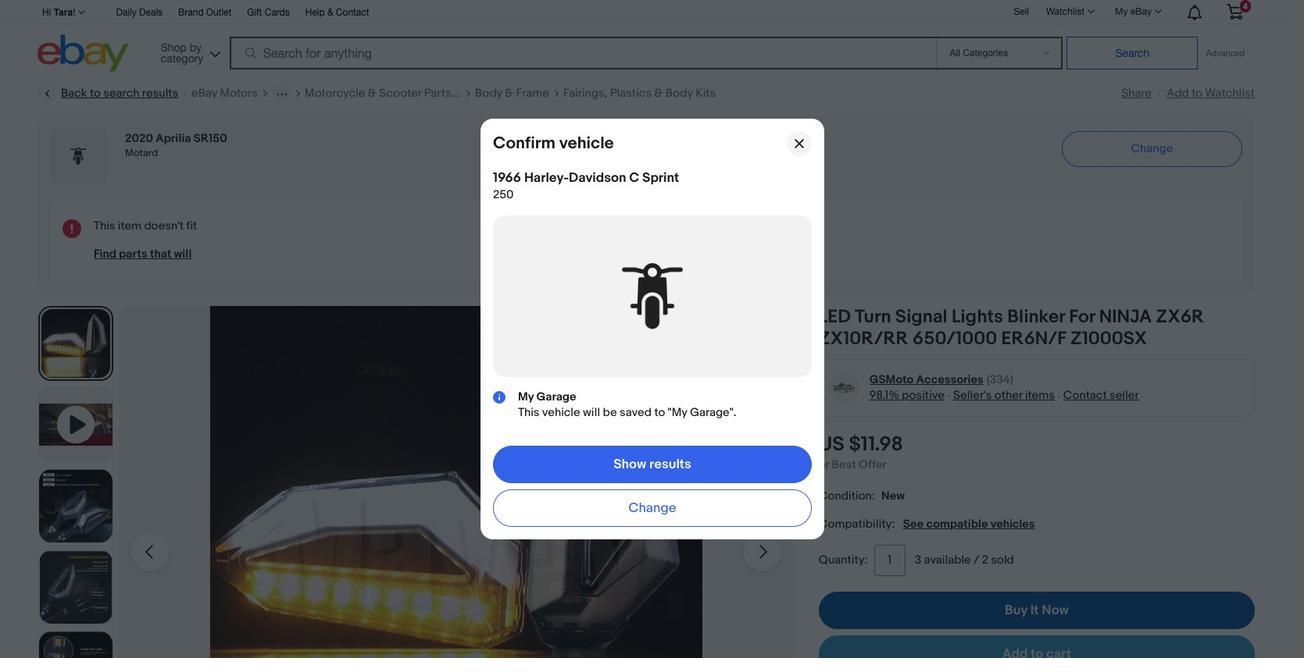 Task type: describe. For each thing, give the bounding box(es) containing it.
contact seller
[[1063, 388, 1139, 403]]

sprint
[[642, 170, 679, 186]]

2 body from the left
[[666, 86, 693, 101]]

offer
[[859, 458, 887, 473]]

daily
[[116, 7, 137, 18]]

body & frame
[[475, 86, 549, 101]]

to inside my garage this vehicle will be saved to "my garage".
[[654, 406, 665, 420]]

be
[[603, 406, 617, 420]]

3
[[915, 553, 922, 568]]

region containing this item doesn't fit
[[50, 200, 1243, 281]]

sold
[[991, 553, 1014, 568]]

signal
[[895, 306, 948, 328]]

& right parts
[[454, 86, 463, 101]]

my for my ebay
[[1115, 6, 1128, 17]]

zx6r
[[1156, 306, 1204, 328]]

250
[[493, 188, 513, 202]]

ebay inside account navigation
[[1131, 6, 1152, 17]]

contact inside account navigation
[[336, 7, 369, 18]]

to for back
[[90, 86, 101, 101]]

blinker
[[1008, 306, 1065, 328]]

c
[[629, 170, 639, 186]]

ebay motors link
[[192, 86, 258, 102]]

this item doesn't fit
[[94, 219, 197, 234]]

0 horizontal spatial ebay
[[192, 86, 217, 101]]

help
[[305, 7, 325, 18]]

& for body
[[505, 86, 514, 101]]

turn
[[855, 306, 891, 328]]

98.1% positive link
[[870, 388, 945, 403]]

compatible
[[927, 517, 988, 532]]

1 vertical spatial accessories
[[916, 373, 984, 388]]

my for my garage this vehicle will be saved to "my garage".
[[518, 390, 534, 405]]

none submit inside banner
[[1067, 37, 1198, 70]]

kits
[[696, 86, 716, 101]]

seller's other items
[[953, 388, 1055, 403]]

brand
[[178, 7, 204, 18]]

gift cards link
[[247, 5, 290, 22]]

parts
[[424, 86, 452, 101]]

body & frame link
[[475, 86, 549, 102]]

harley-
[[524, 170, 569, 186]]

buy it now
[[1005, 603, 1069, 619]]

gsmoto accessories link
[[870, 373, 984, 388]]

"my
[[667, 406, 687, 420]]

this inside region
[[94, 219, 115, 234]]

zx10r/rr
[[819, 328, 909, 350]]

Quantity: text field
[[874, 545, 905, 577]]

plastics
[[610, 86, 652, 101]]

gift cards
[[247, 7, 290, 18]]

doesn't
[[144, 219, 184, 234]]

available
[[924, 553, 971, 568]]

buy it now link
[[819, 592, 1255, 630]]

deals
[[139, 7, 163, 18]]

brand outlet link
[[178, 5, 232, 22]]

search
[[103, 86, 140, 101]]

back to search results
[[61, 86, 178, 101]]

show results button
[[493, 446, 812, 484]]

fairings, plastics & body kits
[[563, 86, 716, 101]]

fairings,
[[563, 86, 607, 101]]

$11.98
[[849, 433, 903, 457]]

davidson
[[569, 170, 626, 186]]

daily deals link
[[116, 5, 163, 22]]

add to watchlist link
[[1167, 86, 1255, 101]]

1 horizontal spatial change button
[[1062, 131, 1243, 167]]

find parts that will link
[[94, 247, 192, 262]]

advanced link
[[1198, 38, 1253, 69]]

2
[[982, 553, 989, 568]]

scooter
[[379, 86, 422, 101]]

gsmoto accessories image
[[829, 372, 861, 404]]

buy
[[1005, 603, 1028, 619]]

seller's other items link
[[953, 388, 1055, 403]]

it
[[1031, 603, 1039, 619]]

share
[[1122, 86, 1152, 101]]

picture 2 of 9 image
[[39, 470, 113, 543]]

see compatible vehicles link
[[903, 517, 1035, 532]]

motors
[[220, 86, 258, 101]]

& for motorcycle
[[368, 86, 376, 101]]

see
[[903, 517, 924, 532]]

your shopping cart contains 4 items image
[[1226, 4, 1244, 20]]

brand outlet
[[178, 7, 232, 18]]

back
[[61, 86, 87, 101]]

gsmoto accessories (334)
[[870, 373, 1014, 388]]

2020
[[125, 131, 153, 146]]

motorcycle & scooter parts & accessories
[[305, 86, 533, 101]]

motorcycle
[[305, 86, 365, 101]]

picture 1 of 9 image
[[40, 308, 112, 380]]

banner containing sell
[[38, 0, 1255, 76]]

1 body from the left
[[475, 86, 502, 101]]

us
[[819, 433, 845, 457]]

ninja
[[1099, 306, 1152, 328]]

picture 3 of 9 image
[[39, 551, 113, 624]]

fairings, plastics & body kits link
[[563, 86, 716, 102]]

1966
[[493, 170, 521, 186]]

daily deals
[[116, 7, 163, 18]]

condition:
[[819, 489, 875, 504]]



Task type: locate. For each thing, give the bounding box(es) containing it.
& inside account navigation
[[327, 7, 333, 18]]

show results
[[613, 457, 691, 473]]

change inside confirm vehicle dialog
[[628, 501, 676, 517]]

region
[[50, 200, 1243, 281]]

this down garage
[[518, 406, 539, 420]]

best
[[832, 458, 856, 473]]

vehicle
[[559, 134, 614, 154], [542, 406, 580, 420]]

or
[[819, 458, 829, 473]]

watchlist down the advanced link
[[1205, 86, 1255, 101]]

change down show results
[[628, 501, 676, 517]]

this left item
[[94, 219, 115, 234]]

3 available / 2 sold
[[915, 553, 1014, 568]]

0 horizontal spatial change
[[628, 501, 676, 517]]

for
[[1069, 306, 1095, 328]]

1 horizontal spatial this
[[518, 406, 539, 420]]

(334)
[[987, 373, 1014, 388]]

results inside button
[[649, 457, 691, 473]]

2 horizontal spatial to
[[1192, 86, 1203, 101]]

1 vertical spatial watchlist
[[1205, 86, 1255, 101]]

show
[[613, 457, 646, 473]]

results
[[142, 86, 178, 101], [649, 457, 691, 473]]

to
[[90, 86, 101, 101], [1192, 86, 1203, 101], [654, 406, 665, 420]]

0 horizontal spatial contact
[[336, 7, 369, 18]]

my
[[1115, 6, 1128, 17], [518, 390, 534, 405]]

change button down show results
[[493, 490, 812, 527]]

1 vertical spatial ebay
[[192, 86, 217, 101]]

accessories up confirm
[[465, 86, 533, 101]]

/
[[974, 553, 979, 568]]

to for add
[[1192, 86, 1203, 101]]

change button down 'share'
[[1062, 131, 1243, 167]]

watchlist inside account navigation
[[1046, 6, 1085, 17]]

1 vertical spatial contact
[[1063, 388, 1107, 403]]

help & contact link
[[305, 5, 369, 22]]

vehicle inside my garage this vehicle will be saved to "my garage".
[[542, 406, 580, 420]]

lights
[[952, 306, 1003, 328]]

my ebay
[[1115, 6, 1152, 17]]

0 horizontal spatial will
[[174, 247, 192, 262]]

compatibility:
[[819, 517, 895, 532]]

share button
[[1122, 86, 1152, 101]]

contact left seller
[[1063, 388, 1107, 403]]

None submit
[[1067, 37, 1198, 70]]

my right watchlist link
[[1115, 6, 1128, 17]]

0 vertical spatial accessories
[[465, 86, 533, 101]]

garage
[[536, 390, 576, 405]]

watchlist
[[1046, 6, 1085, 17], [1205, 86, 1255, 101]]

body left frame
[[475, 86, 502, 101]]

0 vertical spatial results
[[142, 86, 178, 101]]

seller
[[1110, 388, 1139, 403]]

0 vertical spatial vehicle
[[559, 134, 614, 154]]

0 horizontal spatial body
[[475, 86, 502, 101]]

video 1 of 1 image
[[39, 388, 113, 462]]

change down 'share'
[[1131, 141, 1173, 156]]

& for help
[[327, 7, 333, 18]]

& left frame
[[505, 86, 514, 101]]

to left '"my'
[[654, 406, 665, 420]]

1 horizontal spatial results
[[649, 457, 691, 473]]

confirm vehicle
[[493, 134, 614, 154]]

contact seller link
[[1063, 388, 1139, 403]]

quantity:
[[819, 553, 868, 568]]

my inside my garage this vehicle will be saved to "my garage".
[[518, 390, 534, 405]]

1 vertical spatial will
[[583, 406, 600, 420]]

this
[[94, 219, 115, 234], [518, 406, 539, 420]]

1 vertical spatial change button
[[493, 490, 812, 527]]

vehicles
[[991, 517, 1035, 532]]

change button
[[1062, 131, 1243, 167], [493, 490, 812, 527]]

0 vertical spatial my
[[1115, 6, 1128, 17]]

body left 'kits'
[[666, 86, 693, 101]]

my garage this vehicle will be saved to "my garage".
[[518, 390, 736, 420]]

0 vertical spatial watchlist
[[1046, 6, 1085, 17]]

1 horizontal spatial will
[[583, 406, 600, 420]]

this inside my garage this vehicle will be saved to "my garage".
[[518, 406, 539, 420]]

1 horizontal spatial to
[[654, 406, 665, 420]]

will right that
[[174, 247, 192, 262]]

0 horizontal spatial accessories
[[465, 86, 533, 101]]

watchlist right the sell link
[[1046, 6, 1085, 17]]

0 vertical spatial ebay
[[1131, 6, 1152, 17]]

accessories up seller's
[[916, 373, 984, 388]]

seller's
[[953, 388, 992, 403]]

parts
[[119, 247, 147, 262]]

to inside 'link'
[[90, 86, 101, 101]]

z1000sx
[[1071, 328, 1147, 350]]

98.1%
[[870, 388, 899, 403]]

& right help at the top of the page
[[327, 7, 333, 18]]

0 vertical spatial change button
[[1062, 131, 1243, 167]]

gsmoto
[[870, 373, 914, 388]]

now
[[1042, 603, 1069, 619]]

confirm vehicle dialog
[[0, 0, 1304, 659]]

account navigation
[[38, 0, 1255, 24]]

vehicle up davidson
[[559, 134, 614, 154]]

led turn signal lights blinker for ninja zx6r zx10r/rr 650/1000 er6n/f z1000sx - picture 1 of 9 image
[[119, 306, 794, 659]]

garage".
[[690, 406, 736, 420]]

my left garage
[[518, 390, 534, 405]]

help & contact
[[305, 7, 369, 18]]

change for leftmost change button
[[628, 501, 676, 517]]

led turn signal lights blinker for ninja zx6r zx10r/rr 650/1000 er6n/f z1000sx
[[819, 306, 1204, 350]]

body
[[475, 86, 502, 101], [666, 86, 693, 101]]

results right the search
[[142, 86, 178, 101]]

fit
[[186, 219, 197, 234]]

find parts that will
[[94, 247, 192, 262]]

& right plastics
[[654, 86, 663, 101]]

results inside 'link'
[[142, 86, 178, 101]]

er6n/f
[[1002, 328, 1067, 350]]

0 vertical spatial contact
[[336, 7, 369, 18]]

sell
[[1014, 6, 1029, 17]]

1 horizontal spatial watchlist
[[1205, 86, 1255, 101]]

item
[[118, 219, 141, 234]]

add
[[1167, 86, 1189, 101]]

confirm
[[493, 134, 555, 154]]

0 vertical spatial will
[[174, 247, 192, 262]]

sr150
[[194, 131, 227, 146]]

vehicle down garage
[[542, 406, 580, 420]]

will inside region
[[174, 247, 192, 262]]

find
[[94, 247, 116, 262]]

650/1000
[[913, 328, 997, 350]]

ebay left motors
[[192, 86, 217, 101]]

1 horizontal spatial ebay
[[1131, 6, 1152, 17]]

1 vertical spatial results
[[649, 457, 691, 473]]

1966 harley-davidson c sprint 250
[[493, 170, 679, 202]]

98.1% positive
[[870, 388, 945, 403]]

& left the scooter
[[368, 86, 376, 101]]

1 horizontal spatial body
[[666, 86, 693, 101]]

contact
[[336, 7, 369, 18], [1063, 388, 1107, 403]]

0 horizontal spatial my
[[518, 390, 534, 405]]

1 horizontal spatial my
[[1115, 6, 1128, 17]]

0 vertical spatial change
[[1131, 141, 1173, 156]]

0 horizontal spatial change button
[[493, 490, 812, 527]]

ebay right watchlist link
[[1131, 6, 1152, 17]]

1 horizontal spatial change
[[1131, 141, 1173, 156]]

results right the show
[[649, 457, 691, 473]]

will left be
[[583, 406, 600, 420]]

change for right change button
[[1131, 141, 1173, 156]]

to right add
[[1192, 86, 1203, 101]]

us $11.98 or best offer
[[819, 433, 903, 473]]

my inside account navigation
[[1115, 6, 1128, 17]]

advanced
[[1206, 48, 1245, 58]]

other
[[995, 388, 1023, 403]]

will inside my garage this vehicle will be saved to "my garage".
[[583, 406, 600, 420]]

aprilia
[[156, 131, 191, 146]]

sell link
[[1007, 6, 1036, 17]]

1 vertical spatial this
[[518, 406, 539, 420]]

1 vertical spatial change
[[628, 501, 676, 517]]

0 horizontal spatial this
[[94, 219, 115, 234]]

ebay
[[1131, 6, 1152, 17], [192, 86, 217, 101]]

see compatible vehicles
[[903, 517, 1035, 532]]

positive
[[902, 388, 945, 403]]

add to watchlist
[[1167, 86, 1255, 101]]

contact right help at the top of the page
[[336, 7, 369, 18]]

led
[[819, 306, 851, 328]]

0 horizontal spatial to
[[90, 86, 101, 101]]

1 horizontal spatial accessories
[[916, 373, 984, 388]]

1 vertical spatial my
[[518, 390, 534, 405]]

banner
[[38, 0, 1255, 76]]

items
[[1025, 388, 1055, 403]]

2020 aprilia sr150 motard
[[125, 131, 227, 159]]

1 vertical spatial vehicle
[[542, 406, 580, 420]]

0 vertical spatial this
[[94, 219, 115, 234]]

1 horizontal spatial contact
[[1063, 388, 1107, 403]]

0 horizontal spatial results
[[142, 86, 178, 101]]

0 horizontal spatial watchlist
[[1046, 6, 1085, 17]]

motard
[[125, 147, 158, 159]]

outlet
[[206, 7, 232, 18]]

to right back
[[90, 86, 101, 101]]



Task type: vqa. For each thing, say whether or not it's contained in the screenshot.
Accessories to the left
yes



